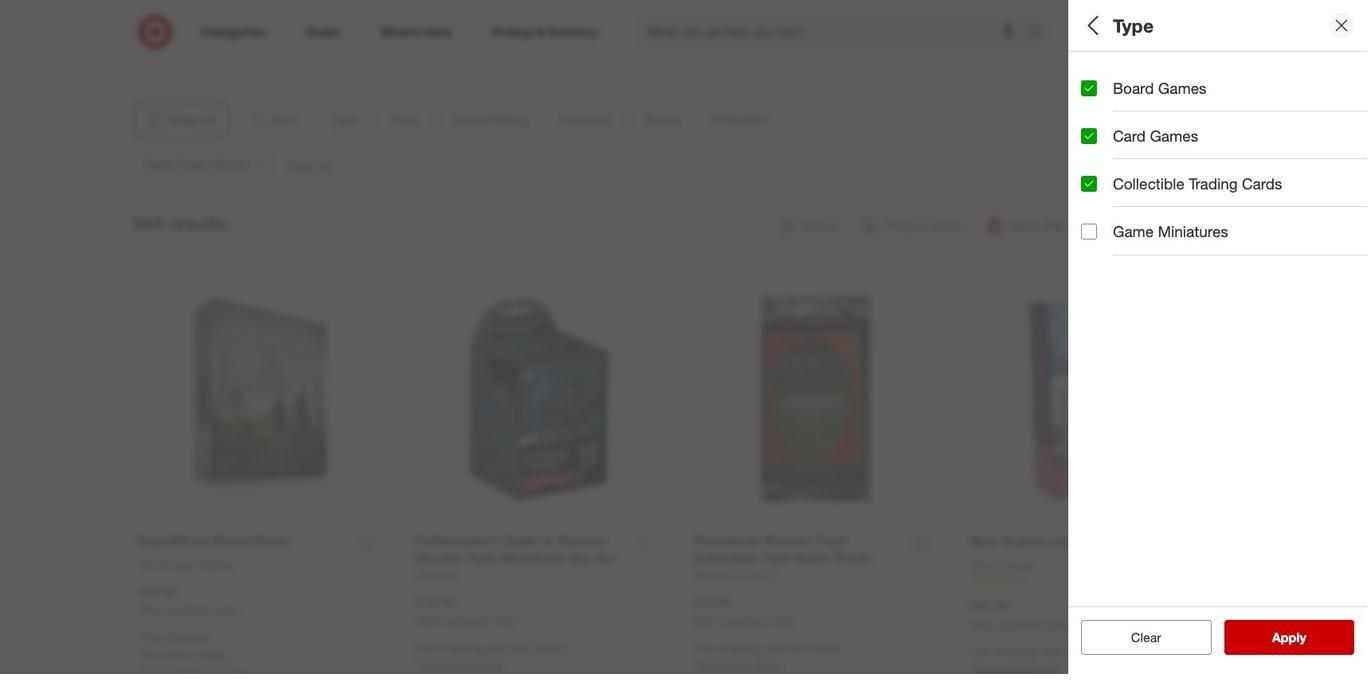 Task type: describe. For each thing, give the bounding box(es) containing it.
exclusions for $15.95
[[697, 659, 751, 672]]

clear all button
[[1081, 621, 1212, 656]]

online for $15.95
[[769, 616, 795, 628]]

* down $18.99
[[416, 659, 420, 672]]

Collectible Trading Cards checkbox
[[1081, 176, 1097, 192]]

free shipping with $35 orders* * exclusions apply. for $18.99
[[416, 642, 568, 672]]

all filters dialog
[[1069, 0, 1367, 675]]

apply. inside free shipping * * exclusions apply.
[[199, 648, 229, 662]]

search
[[1020, 25, 1058, 41]]

trading inside type dialog
[[1189, 175, 1238, 193]]

0 horizontal spatial exclusions apply. button
[[143, 647, 229, 663]]

trading inside type board games; card games; collectible trading cards
[[1282, 83, 1318, 97]]

rating
[[1128, 180, 1175, 198]]

filters
[[1109, 14, 1158, 36]]

944
[[133, 212, 163, 235]]

game miniatures
[[1113, 223, 1229, 241]]

online for $20.99
[[1046, 620, 1072, 632]]

shipping for $20.99
[[996, 646, 1038, 659]]

board inside type board games; card games; collectible trading cards
[[1081, 83, 1112, 97]]

1 games; from the left
[[1115, 83, 1154, 97]]

Board Games checkbox
[[1081, 80, 1097, 96]]

card inside type dialog
[[1113, 127, 1146, 145]]

collectible inside type board games; card games; collectible trading cards
[[1226, 83, 1279, 97]]

games for card games
[[1150, 127, 1199, 145]]

2 games; from the left
[[1184, 83, 1223, 97]]

online for $18.99
[[492, 616, 517, 628]]

exclusions apply. button for $15.95
[[697, 658, 784, 674]]

2835
[[145, 13, 170, 27]]

game
[[1113, 223, 1154, 241]]

free for $18.99
[[416, 642, 438, 656]]

944 results
[[133, 212, 228, 235]]

wi
[[198, 29, 211, 43]]

price
[[1081, 124, 1119, 142]]

apply. for $18.99
[[476, 659, 506, 672]]

free inside free shipping * * exclusions apply.
[[139, 631, 161, 645]]

Game Miniatures checkbox
[[1081, 224, 1097, 240]]

exclusions apply. button for $18.99
[[420, 658, 506, 674]]

type for type
[[1113, 14, 1154, 36]]

online for $84.95
[[214, 605, 240, 617]]

What can we help you find? suggestions appear below search field
[[637, 14, 1031, 49]]

featured
[[1081, 236, 1145, 254]]

type for type board games; card games; collectible trading cards
[[1081, 63, 1115, 81]]

clear for clear
[[1131, 630, 1162, 646]]

guest rating button
[[1081, 163, 1367, 219]]

shipping for $18.99
[[441, 642, 484, 656]]

see results
[[1256, 630, 1323, 646]]

orders* for $20.99
[[1086, 646, 1122, 659]]

cards inside type dialog
[[1242, 175, 1283, 193]]

clear for clear all
[[1123, 630, 1154, 646]]

apply button
[[1224, 621, 1355, 656]]

clear all
[[1123, 630, 1170, 646]]

with for $18.99
[[487, 642, 508, 656]]

free for $20.99
[[971, 646, 993, 659]]

price button
[[1081, 108, 1367, 163]]

$15.95 when purchased online
[[693, 595, 795, 628]]

1
[[1020, 575, 1025, 587]]

apply. for $15.95
[[754, 659, 784, 672]]

1 link
[[971, 574, 1217, 588]]



Task type: vqa. For each thing, say whether or not it's contained in the screenshot.
third No from right
no



Task type: locate. For each thing, give the bounding box(es) containing it.
1 free shipping with $35 orders* * exclusions apply. from the left
[[416, 642, 568, 672]]

clear down 1 link
[[1131, 630, 1162, 646]]

free shipping with $35 orders*
[[971, 646, 1122, 659]]

free shipping with $35 orders* * exclusions apply. down $15.95 when purchased online
[[693, 642, 845, 672]]

0 vertical spatial games
[[1159, 79, 1207, 97]]

board games
[[1113, 79, 1207, 97]]

shipping
[[164, 631, 206, 645], [441, 642, 484, 656], [719, 642, 761, 656], [996, 646, 1038, 659]]

type board games; card games; collectible trading cards
[[1081, 63, 1351, 97]]

card games
[[1113, 127, 1199, 145]]

miniatures
[[1158, 223, 1229, 241]]

type dialog
[[1069, 0, 1367, 675]]

1 vertical spatial games
[[1150, 127, 1199, 145]]

0 horizontal spatial cards
[[1242, 175, 1283, 193]]

exclusions apply. button down $15.95 when purchased online
[[697, 658, 784, 674]]

1 vertical spatial collectible
[[1113, 175, 1185, 193]]

trading
[[1282, 83, 1318, 97], [1189, 175, 1238, 193]]

featured button
[[1081, 219, 1367, 275]]

guest rating
[[1081, 180, 1175, 198]]

1 horizontal spatial exclusions apply. button
[[420, 658, 506, 674]]

free
[[139, 631, 161, 645], [416, 642, 438, 656], [693, 642, 715, 656], [971, 646, 993, 659]]

cards inside type board games; card games; collectible trading cards
[[1321, 83, 1351, 97]]

2 horizontal spatial apply.
[[754, 659, 784, 672]]

apply. down the $18.99 when purchased online
[[476, 659, 506, 672]]

2 horizontal spatial exclusions
[[697, 659, 751, 672]]

shipping for $15.95
[[719, 642, 761, 656]]

1 horizontal spatial $35
[[788, 642, 806, 656]]

with for $20.99
[[1042, 646, 1062, 659]]

* down $84.95
[[139, 648, 143, 662]]

with down the $18.99 when purchased online
[[487, 642, 508, 656]]

1 vertical spatial trading
[[1189, 175, 1238, 193]]

free shipping with $35 orders* * exclusions apply. down the $18.99 when purchased online
[[416, 642, 568, 672]]

$84.95 when purchased online
[[139, 584, 240, 617]]

1 vertical spatial results
[[1282, 630, 1323, 646]]

with
[[487, 642, 508, 656], [764, 642, 785, 656], [1042, 646, 1062, 659]]

us
[[145, 45, 161, 59]]

when for $84.95
[[139, 605, 164, 617]]

2 horizontal spatial with
[[1042, 646, 1062, 659]]

results
[[168, 212, 228, 235], [1282, 630, 1323, 646]]

purchased
[[166, 605, 212, 617], [443, 616, 489, 628], [721, 616, 766, 628], [998, 620, 1044, 632]]

games; up the price button
[[1184, 83, 1223, 97]]

when for $15.95
[[693, 616, 718, 628]]

0 horizontal spatial trading
[[1189, 175, 1238, 193]]

1 vertical spatial cards
[[1242, 175, 1283, 193]]

Card Games checkbox
[[1081, 128, 1097, 144]]

$35 down the $18.99 when purchased online
[[511, 642, 529, 656]]

games for board games
[[1159, 79, 1207, 97]]

* down $84.95 when purchased online
[[206, 631, 210, 645]]

0 horizontal spatial $35
[[511, 642, 529, 656]]

search button
[[1020, 14, 1058, 53]]

shipping down $84.95 when purchased online
[[164, 631, 206, 645]]

free shipping * * exclusions apply.
[[139, 631, 229, 662]]

when for $20.99
[[971, 620, 995, 632]]

$35 down $15.95 when purchased online
[[788, 642, 806, 656]]

*
[[206, 631, 210, 645], [139, 648, 143, 662], [416, 659, 420, 672], [693, 659, 697, 672]]

card up the card games on the top
[[1157, 83, 1181, 97]]

with down $15.95 when purchased online
[[764, 642, 785, 656]]

purchased for $15.95
[[721, 616, 766, 628]]

1 clear from the left
[[1123, 630, 1154, 646]]

0 horizontal spatial exclusions
[[143, 648, 196, 662]]

online inside "$20.99 when purchased online"
[[1046, 620, 1072, 632]]

clear button
[[1081, 621, 1212, 656]]

1 horizontal spatial board
[[1113, 79, 1154, 97]]

all
[[1081, 14, 1103, 36]]

all filters
[[1081, 14, 1158, 36]]

free shipping with $35 orders* * exclusions apply.
[[416, 642, 568, 672], [693, 642, 845, 672]]

results right see
[[1282, 630, 1323, 646]]

2 horizontal spatial exclusions apply. button
[[697, 658, 784, 674]]

purchased down $20.99
[[998, 620, 1044, 632]]

$35 down "$20.99 when purchased online" at the right
[[1065, 646, 1083, 659]]

purchased up free shipping * * exclusions apply.
[[166, 605, 212, 617]]

0 horizontal spatial card
[[1113, 127, 1146, 145]]

purchased for $18.99
[[443, 616, 489, 628]]

when down $20.99
[[971, 620, 995, 632]]

shipping down $15.95 when purchased online
[[719, 642, 761, 656]]

results inside see results button
[[1282, 630, 1323, 646]]

exclusions apply. button
[[143, 647, 229, 663], [420, 658, 506, 674], [697, 658, 784, 674]]

card
[[1157, 83, 1181, 97], [1113, 127, 1146, 145]]

1 horizontal spatial apply.
[[476, 659, 506, 672]]

collectible up the price button
[[1226, 83, 1279, 97]]

free down $15.95
[[693, 642, 715, 656]]

games up the card games on the top
[[1159, 79, 1207, 97]]

apply
[[1272, 630, 1307, 646]]

exclusions apply. button down $84.95 when purchased online
[[143, 647, 229, 663]]

0 vertical spatial trading
[[1282, 83, 1318, 97]]

purchased inside $84.95 when purchased online
[[166, 605, 212, 617]]

purchased for $84.95
[[166, 605, 212, 617]]

online inside $15.95 when purchased online
[[769, 616, 795, 628]]

1 horizontal spatial exclusions
[[420, 659, 473, 672]]

purchased inside "$20.99 when purchased online"
[[998, 620, 1044, 632]]

0 vertical spatial card
[[1157, 83, 1181, 97]]

$84.95
[[139, 584, 177, 600]]

park
[[232, 13, 254, 27]]

0 vertical spatial collectible
[[1226, 83, 1279, 97]]

exclusions
[[143, 648, 196, 662], [420, 659, 473, 672], [697, 659, 751, 672]]

purchased down $15.95
[[721, 616, 766, 628]]

purchased down $18.99
[[443, 616, 489, 628]]

online inside the $18.99 when purchased online
[[492, 616, 517, 628]]

1 horizontal spatial collectible
[[1226, 83, 1279, 97]]

with for $15.95
[[764, 642, 785, 656]]

when down $84.95
[[139, 605, 164, 617]]

card right card games checkbox
[[1113, 127, 1146, 145]]

online
[[214, 605, 240, 617], [492, 616, 517, 628], [769, 616, 795, 628], [1046, 620, 1072, 632]]

guest
[[1081, 180, 1124, 198]]

2 clear from the left
[[1131, 630, 1162, 646]]

apply. down $84.95 when purchased online
[[199, 648, 229, 662]]

0 horizontal spatial apply.
[[199, 648, 229, 662]]

exclusions inside free shipping * * exclusions apply.
[[143, 648, 196, 662]]

0 horizontal spatial board
[[1081, 83, 1112, 97]]

1 horizontal spatial orders*
[[809, 642, 845, 656]]

0 horizontal spatial games;
[[1115, 83, 1154, 97]]

1 horizontal spatial trading
[[1282, 83, 1318, 97]]

* down $15.95
[[693, 659, 697, 672]]

0 vertical spatial cards
[[1321, 83, 1351, 97]]

free shipping with $35 orders* * exclusions apply. for $15.95
[[693, 642, 845, 672]]

clear left the all
[[1123, 630, 1154, 646]]

apply. down $15.95 when purchased online
[[754, 659, 784, 672]]

online inside $84.95 when purchased online
[[214, 605, 240, 617]]

apply.
[[199, 648, 229, 662], [476, 659, 506, 672], [754, 659, 784, 672]]

clear
[[1123, 630, 1154, 646], [1131, 630, 1162, 646]]

$35 for $18.99
[[511, 642, 529, 656]]

1 horizontal spatial cards
[[1321, 83, 1351, 97]]

type
[[1113, 14, 1154, 36], [1081, 63, 1115, 81]]

results for 944 results
[[168, 212, 228, 235]]

all
[[1157, 630, 1170, 646]]

when
[[139, 605, 164, 617], [416, 616, 441, 628], [693, 616, 718, 628], [971, 620, 995, 632]]

type right all on the right
[[1113, 14, 1154, 36]]

Include out of stock checkbox
[[1081, 402, 1097, 418]]

results right 944
[[168, 212, 228, 235]]

0 horizontal spatial with
[[487, 642, 508, 656]]

see
[[1256, 630, 1279, 646]]

orders* for $15.95
[[809, 642, 845, 656]]

cards
[[1321, 83, 1351, 97], [1242, 175, 1283, 193]]

$35 for $20.99
[[1065, 646, 1083, 659]]

purchased inside $15.95 when purchased online
[[721, 616, 766, 628]]

53719
[[214, 29, 245, 43]]

exclusions apply. button down the $18.99 when purchased online
[[420, 658, 506, 674]]

games
[[1159, 79, 1207, 97], [1150, 127, 1199, 145]]

games;
[[1115, 83, 1154, 97], [1184, 83, 1223, 97]]

exclusions down $15.95 when purchased online
[[697, 659, 751, 672]]

$20.99
[[971, 598, 1009, 614]]

2835 commerce park drive fitchburg , wi 53719 us
[[145, 13, 283, 59]]

games; right board games checkbox
[[1115, 83, 1154, 97]]

when inside the $18.99 when purchased online
[[416, 616, 441, 628]]

board right board games checkbox
[[1113, 79, 1154, 97]]

0 horizontal spatial orders*
[[532, 642, 568, 656]]

commerce
[[173, 13, 229, 27]]

drive
[[258, 13, 283, 27]]

type inside dialog
[[1113, 14, 1154, 36]]

type inside type board games; card games; collectible trading cards
[[1081, 63, 1115, 81]]

collectible trading cards
[[1113, 175, 1283, 193]]

2 horizontal spatial $35
[[1065, 646, 1083, 659]]

card inside type board games; card games; collectible trading cards
[[1157, 83, 1181, 97]]

exclusions for $18.99
[[420, 659, 473, 672]]

shipping inside free shipping * * exclusions apply.
[[164, 631, 206, 645]]

$18.99 when purchased online
[[416, 595, 517, 628]]

1 horizontal spatial free shipping with $35 orders* * exclusions apply.
[[693, 642, 845, 672]]

fitchburg
[[145, 29, 192, 43]]

$15.95
[[693, 595, 731, 611]]

$35
[[511, 642, 529, 656], [788, 642, 806, 656], [1065, 646, 1083, 659]]

purchased inside the $18.99 when purchased online
[[443, 616, 489, 628]]

1 vertical spatial card
[[1113, 127, 1146, 145]]

free down $20.99
[[971, 646, 993, 659]]

shipping down "$20.99 when purchased online" at the right
[[996, 646, 1038, 659]]

0 vertical spatial results
[[168, 212, 228, 235]]

0 horizontal spatial free shipping with $35 orders* * exclusions apply.
[[416, 642, 568, 672]]

orders* for $18.99
[[532, 642, 568, 656]]

1 horizontal spatial card
[[1157, 83, 1181, 97]]

orders*
[[532, 642, 568, 656], [809, 642, 845, 656], [1086, 646, 1122, 659]]

$18.99
[[416, 595, 454, 611]]

purchased for $20.99
[[998, 620, 1044, 632]]

clear inside type dialog
[[1131, 630, 1162, 646]]

board up price
[[1081, 83, 1112, 97]]

2 free shipping with $35 orders* * exclusions apply. from the left
[[693, 642, 845, 672]]

$20.99 when purchased online
[[971, 598, 1072, 632]]

collectible down the card games on the top
[[1113, 175, 1185, 193]]

with down "$20.99 when purchased online" at the right
[[1042, 646, 1062, 659]]

1 horizontal spatial results
[[1282, 630, 1323, 646]]

exclusions down the $18.99 when purchased online
[[420, 659, 473, 672]]

board
[[1113, 79, 1154, 97], [1081, 83, 1112, 97]]

when inside $15.95 when purchased online
[[693, 616, 718, 628]]

,
[[192, 29, 195, 43]]

see results button
[[1224, 621, 1355, 656]]

when for $18.99
[[416, 616, 441, 628]]

1 vertical spatial type
[[1081, 63, 1115, 81]]

0 horizontal spatial results
[[168, 212, 228, 235]]

1 horizontal spatial with
[[764, 642, 785, 656]]

collectible
[[1226, 83, 1279, 97], [1113, 175, 1185, 193]]

when inside $84.95 when purchased online
[[139, 605, 164, 617]]

clear inside all filters 'dialog'
[[1123, 630, 1154, 646]]

0 vertical spatial type
[[1113, 14, 1154, 36]]

2 horizontal spatial orders*
[[1086, 646, 1122, 659]]

when inside "$20.99 when purchased online"
[[971, 620, 995, 632]]

board inside type dialog
[[1113, 79, 1154, 97]]

shipping down the $18.99 when purchased online
[[441, 642, 484, 656]]

1 horizontal spatial games;
[[1184, 83, 1223, 97]]

type down all on the right
[[1081, 63, 1115, 81]]

when down $18.99
[[416, 616, 441, 628]]

exclusions down $84.95 when purchased online
[[143, 648, 196, 662]]

free down $18.99
[[416, 642, 438, 656]]

when down $15.95
[[693, 616, 718, 628]]

$35 for $15.95
[[788, 642, 806, 656]]

collectible inside type dialog
[[1113, 175, 1185, 193]]

free for $15.95
[[693, 642, 715, 656]]

free down $84.95
[[139, 631, 161, 645]]

0 horizontal spatial collectible
[[1113, 175, 1185, 193]]

results for see results
[[1282, 630, 1323, 646]]

games down board games
[[1150, 127, 1199, 145]]



